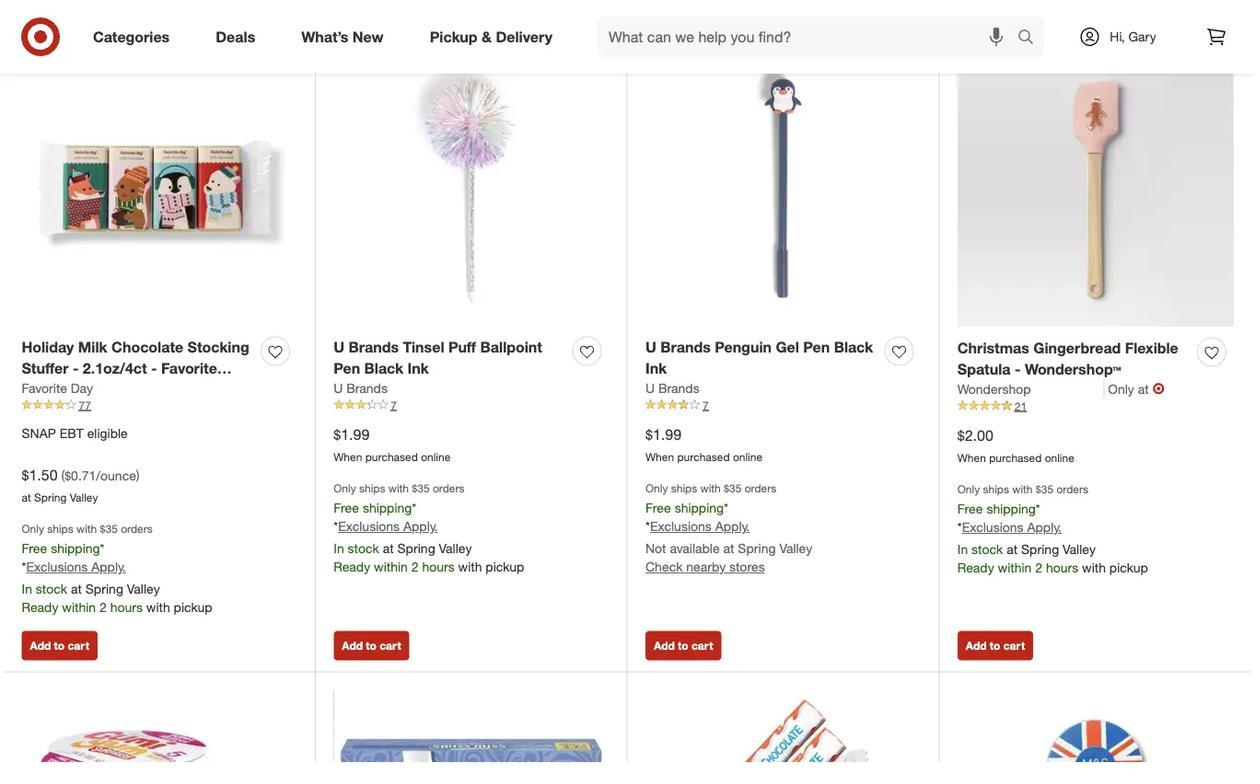 Task type: describe. For each thing, give the bounding box(es) containing it.
within for $2.00
[[998, 560, 1032, 576]]

nearby
[[686, 559, 726, 575]]

snap ebt eligible
[[22, 425, 128, 441]]

ink inside u brands penguin gel pen black ink
[[645, 359, 667, 377]]

exclusions for u brands tinsel puff ballpoint pen black ink
[[338, 519, 400, 535]]

search
[[1009, 30, 1053, 47]]

check
[[645, 559, 683, 575]]

black inside u brands penguin gel pen black ink
[[834, 338, 873, 356]]

exclusions for u brands penguin gel pen black ink
[[650, 519, 712, 535]]

)
[[136, 467, 140, 483]]

orders for pen
[[745, 482, 777, 496]]

to for ink
[[678, 639, 688, 653]]

u brands tinsel puff ballpoint pen black ink link
[[334, 337, 565, 379]]

exclusions for holiday milk chocolate stocking stuffer - 2.1oz/4ct - favorite day™
[[26, 559, 88, 575]]

favorite day link
[[22, 379, 93, 397]]

add for 2.1oz/4ct
[[30, 639, 51, 653]]

apply. for black
[[715, 519, 750, 535]]

&
[[482, 28, 492, 46]]

7 for ink
[[703, 398, 709, 412]]

21 link
[[957, 398, 1233, 414]]

orders for stuffer
[[121, 522, 153, 536]]

4 cart from the left
[[1003, 639, 1025, 653]]

puff
[[448, 338, 476, 356]]

ships for christmas gingerbread flexible spatula - wondershop™
[[983, 483, 1009, 496]]

u brands for black
[[334, 380, 388, 396]]

only ships with $35 orders free shipping * * exclusions apply. in stock at  spring valley ready within 2 hours with pickup for $1.99
[[334, 482, 524, 575]]

exclusions apply. link for u brands penguin gel pen black ink
[[650, 519, 750, 535]]

purchased inside $2.00 when purchased online
[[989, 451, 1042, 464]]

day
[[71, 380, 93, 396]]

apply. for wondershop™
[[1027, 520, 1062, 536]]

u brands link for ink
[[645, 379, 700, 397]]

0 horizontal spatial 2
[[99, 600, 107, 616]]

pickup & delivery link
[[414, 17, 576, 57]]

new
[[353, 28, 384, 46]]

deals
[[216, 28, 255, 46]]

add to cart button for 2.1oz/4ct
[[22, 631, 97, 661]]

$35 for pen
[[412, 482, 430, 496]]

online for ink
[[733, 450, 762, 463]]

in for $2.00
[[957, 542, 968, 558]]

exclusions for christmas gingerbread flexible spatula - wondershop™
[[962, 520, 1024, 536]]

within for $1.99
[[374, 559, 408, 575]]

orders for ballpoint
[[433, 482, 465, 496]]

stock for $2.00
[[972, 542, 1003, 558]]

wondershop link
[[957, 380, 1104, 398]]

christmas gingerbread flexible spatula - wondershop™
[[957, 339, 1178, 378]]

purchased for black
[[365, 450, 418, 463]]

$1.99 for black
[[334, 425, 370, 443]]

add to cart for ink
[[654, 639, 713, 653]]

2 for $2.00
[[1035, 560, 1042, 576]]

only inside only at ¬
[[1108, 381, 1134, 397]]

add for ink
[[654, 639, 675, 653]]

to for 2.1oz/4ct
[[54, 639, 65, 653]]

exclusions apply. link for u brands tinsel puff ballpoint pen black ink
[[338, 519, 438, 535]]

pickup
[[430, 28, 477, 46]]

holiday milk chocolate stocking stuffer - 2.1oz/4ct - favorite day™ link
[[22, 337, 253, 398]]

free for holiday milk chocolate stocking stuffer - 2.1oz/4ct - favorite day™
[[22, 540, 47, 556]]

$0.71
[[65, 467, 96, 483]]

day™
[[22, 380, 57, 398]]

snap
[[22, 425, 56, 441]]

hours for $2.00
[[1046, 560, 1078, 576]]

ships for holiday milk chocolate stocking stuffer - 2.1oz/4ct - favorite day™
[[47, 522, 73, 536]]

what's new link
[[286, 17, 407, 57]]

2 for $1.99
[[411, 559, 419, 575]]

in for $1.99
[[334, 541, 344, 557]]

holiday
[[22, 338, 74, 356]]

online for black
[[421, 450, 451, 463]]

u inside u brands penguin gel pen black ink
[[645, 338, 656, 356]]

$35 for wondershop™
[[1036, 483, 1054, 496]]

0 horizontal spatial only ships with $35 orders free shipping * * exclusions apply. in stock at  spring valley ready within 2 hours with pickup
[[22, 522, 212, 616]]

when for ink
[[645, 450, 674, 463]]

spring for ink
[[738, 541, 776, 557]]

shipping for holiday milk chocolate stocking stuffer - 2.1oz/4ct - favorite day™
[[51, 540, 100, 556]]

hours for $1.99
[[422, 559, 455, 575]]

exclusions apply. link for christmas gingerbread flexible spatula - wondershop™
[[962, 520, 1062, 536]]

wondershop™
[[1025, 360, 1121, 378]]

favorite inside holiday milk chocolate stocking stuffer - 2.1oz/4ct - favorite day™
[[161, 359, 217, 377]]

christmas gingerbread flexible spatula - wondershop™ link
[[957, 338, 1190, 380]]

categories
[[93, 28, 170, 46]]

spring for 2.1oz/4ct
[[85, 581, 123, 597]]

$35 for black
[[724, 482, 742, 496]]

u brands link for black
[[334, 379, 388, 397]]

only at ¬
[[1108, 380, 1165, 398]]

shipping for u brands penguin gel pen black ink
[[675, 499, 724, 516]]

u brands penguin gel pen black ink
[[645, 338, 873, 377]]

pen inside u brands tinsel puff ballpoint pen black ink
[[334, 359, 360, 377]]

$35 for -
[[100, 522, 118, 536]]

what's new
[[301, 28, 384, 46]]

brands inside u brands tinsel puff ballpoint pen black ink
[[349, 338, 399, 356]]

gingerbread
[[1033, 339, 1121, 357]]

spring inside '$1.50 ( $0.71 /ounce ) at spring valley'
[[34, 490, 67, 504]]

at for u brands tinsel puff ballpoint pen black ink
[[383, 541, 394, 557]]

orders for -
[[1057, 483, 1088, 496]]

valley for black
[[439, 541, 472, 557]]

not
[[645, 541, 666, 557]]

search button
[[1009, 17, 1053, 61]]

ships for u brands penguin gel pen black ink
[[671, 482, 697, 496]]

7 link for puff
[[334, 397, 609, 413]]

77
[[79, 398, 91, 412]]

0 horizontal spatial stock
[[36, 581, 67, 597]]

valley inside '$1.50 ( $0.71 /ounce ) at spring valley'
[[70, 490, 98, 504]]

chocolate
[[111, 338, 183, 356]]

free for christmas gingerbread flexible spatula - wondershop™
[[957, 500, 983, 516]]

milk
[[78, 338, 107, 356]]

pen inside u brands penguin gel pen black ink
[[803, 338, 830, 356]]

What can we help you find? suggestions appear below search field
[[598, 17, 1022, 57]]

4 add from the left
[[966, 639, 987, 653]]

favorite day
[[22, 380, 93, 396]]

tinsel
[[403, 338, 444, 356]]

ebt
[[60, 425, 84, 441]]

wondershop
[[957, 381, 1031, 397]]

hi, gary
[[1110, 29, 1156, 45]]

u brands penguin gel pen black ink link
[[645, 337, 877, 379]]

stocking
[[187, 338, 249, 356]]

ballpoint
[[480, 338, 542, 356]]



Task type: locate. For each thing, give the bounding box(es) containing it.
0 horizontal spatial when
[[334, 450, 362, 463]]

deals link
[[200, 17, 278, 57]]

0 horizontal spatial pickup
[[174, 600, 212, 616]]

apply. for pen
[[403, 519, 438, 535]]

at inside 'only ships with $35 orders free shipping * * exclusions apply. not available at spring valley check nearby stores'
[[723, 541, 734, 557]]

u brands down u brands penguin gel pen black ink
[[645, 380, 700, 396]]

0 horizontal spatial online
[[421, 450, 451, 463]]

apply. for -
[[91, 559, 126, 575]]

$1.99 when purchased online
[[334, 425, 451, 463], [645, 425, 762, 463]]

holiday milk chocolate stocking stuffer - 2.1oz/4ct - favorite day™ image
[[22, 51, 297, 326], [22, 51, 297, 326]]

0 vertical spatial favorite
[[161, 359, 217, 377]]

$1.99 when purchased online for ink
[[645, 425, 762, 463]]

pickup for $2.00
[[1109, 560, 1148, 576]]

0 vertical spatial black
[[834, 338, 873, 356]]

when for black
[[334, 450, 362, 463]]

$35
[[412, 482, 430, 496], [724, 482, 742, 496], [1036, 483, 1054, 496], [100, 522, 118, 536]]

at
[[1138, 381, 1149, 397], [22, 490, 31, 504], [383, 541, 394, 557], [723, 541, 734, 557], [1007, 542, 1018, 558], [71, 581, 82, 597]]

*
[[412, 499, 416, 516], [724, 499, 728, 516], [1036, 500, 1040, 516], [334, 519, 338, 535], [645, 519, 650, 535], [957, 520, 962, 536], [100, 540, 105, 556], [22, 559, 26, 575]]

1 horizontal spatial in
[[334, 541, 344, 557]]

0 horizontal spatial hours
[[110, 600, 143, 616]]

1 vertical spatial black
[[364, 359, 403, 377]]

categories link
[[77, 17, 193, 57]]

cart for 2.1oz/4ct
[[68, 639, 89, 653]]

1 horizontal spatial 7
[[703, 398, 709, 412]]

cart
[[68, 639, 89, 653], [380, 639, 401, 653], [691, 639, 713, 653], [1003, 639, 1025, 653]]

3 to from the left
[[678, 639, 688, 653]]

1 horizontal spatial within
[[374, 559, 408, 575]]

valley for ink
[[779, 541, 812, 557]]

$1.99 when purchased online for black
[[334, 425, 451, 463]]

purchased
[[365, 450, 418, 463], [677, 450, 730, 463], [989, 451, 1042, 464]]

1 horizontal spatial online
[[733, 450, 762, 463]]

u brands for ink
[[645, 380, 700, 396]]

add to cart button for ink
[[645, 631, 721, 661]]

brands down u brands tinsel puff ballpoint pen black ink
[[346, 380, 388, 396]]

at for u brands penguin gel pen black ink
[[723, 541, 734, 557]]

1 ink from the left
[[408, 359, 429, 377]]

$1.99 for ink
[[645, 425, 681, 443]]

1 add from the left
[[30, 639, 51, 653]]

2 horizontal spatial purchased
[[989, 451, 1042, 464]]

only ships with $35 orders free shipping * * exclusions apply. in stock at  spring valley ready within 2 hours with pickup for $2.00
[[957, 483, 1148, 576]]

77 link
[[22, 397, 297, 413]]

2 horizontal spatial only ships with $35 orders free shipping * * exclusions apply. in stock at  spring valley ready within 2 hours with pickup
[[957, 483, 1148, 576]]

3 add from the left
[[654, 639, 675, 653]]

3 add to cart button from the left
[[645, 631, 721, 661]]

2 add to cart button from the left
[[334, 631, 409, 661]]

2 horizontal spatial ready
[[957, 560, 994, 576]]

- up wondershop link
[[1015, 360, 1021, 378]]

black inside u brands tinsel puff ballpoint pen black ink
[[364, 359, 403, 377]]

- inside the christmas gingerbread flexible spatula - wondershop™
[[1015, 360, 1021, 378]]

spring for black
[[397, 541, 435, 557]]

shipping for christmas gingerbread flexible spatula - wondershop™
[[987, 500, 1036, 516]]

exclusions inside 'only ships with $35 orders free shipping * * exclusions apply. not available at spring valley check nearby stores'
[[650, 519, 712, 535]]

what's
[[301, 28, 348, 46]]

spring inside 'only ships with $35 orders free shipping * * exclusions apply. not available at spring valley check nearby stores'
[[738, 541, 776, 557]]

add to cart button for black
[[334, 631, 409, 661]]

brands left 'penguin'
[[661, 338, 711, 356]]

valley inside 'only ships with $35 orders free shipping * * exclusions apply. not available at spring valley check nearby stores'
[[779, 541, 812, 557]]

only ships with $35 orders free shipping * * exclusions apply. in stock at  spring valley ready within 2 hours with pickup
[[334, 482, 524, 575], [957, 483, 1148, 576], [22, 522, 212, 616]]

21
[[1015, 399, 1027, 413]]

to for black
[[366, 639, 377, 653]]

2.1oz/4ct
[[83, 359, 147, 377]]

2 $1.99 when purchased online from the left
[[645, 425, 762, 463]]

brands left tinsel
[[349, 338, 399, 356]]

0 horizontal spatial 7 link
[[334, 397, 609, 413]]

1 add to cart from the left
[[30, 639, 89, 653]]

only for ink
[[645, 482, 668, 496]]

7 down u brands tinsel puff ballpoint pen black ink
[[391, 398, 397, 412]]

2 7 link from the left
[[645, 397, 921, 413]]

favorite
[[161, 359, 217, 377], [22, 380, 67, 396]]

7
[[391, 398, 397, 412], [703, 398, 709, 412]]

0 horizontal spatial -
[[73, 359, 79, 377]]

2 horizontal spatial hours
[[1046, 560, 1078, 576]]

1 to from the left
[[54, 639, 65, 653]]

¬
[[1153, 380, 1165, 398]]

with inside 'only ships with $35 orders free shipping * * exclusions apply. not available at spring valley check nearby stores'
[[700, 482, 721, 496]]

-
[[73, 359, 79, 377], [151, 359, 157, 377], [1015, 360, 1021, 378]]

apply.
[[403, 519, 438, 535], [715, 519, 750, 535], [1027, 520, 1062, 536], [91, 559, 126, 575]]

hi,
[[1110, 29, 1125, 45]]

1 cart from the left
[[68, 639, 89, 653]]

1 horizontal spatial when
[[645, 450, 674, 463]]

exclusions apply. link for holiday milk chocolate stocking stuffer - 2.1oz/4ct - favorite day™
[[26, 559, 126, 575]]

7 link down u brands tinsel puff ballpoint pen black ink link
[[334, 397, 609, 413]]

0 horizontal spatial $1.99
[[334, 425, 370, 443]]

spatula
[[957, 360, 1011, 378]]

1 horizontal spatial 2
[[411, 559, 419, 575]]

cart for ink
[[691, 639, 713, 653]]

1 vertical spatial pen
[[334, 359, 360, 377]]

- down chocolate
[[151, 359, 157, 377]]

u brands down u brands tinsel puff ballpoint pen black ink
[[334, 380, 388, 396]]

christmas gingerbread flexible spatula - wondershop™ image
[[957, 51, 1233, 327], [957, 51, 1233, 327]]

$1.99
[[334, 425, 370, 443], [645, 425, 681, 443]]

u brands penguin gel pen black ink image
[[645, 51, 921, 326], [645, 51, 921, 326]]

0 horizontal spatial $1.99 when purchased online
[[334, 425, 451, 463]]

1 horizontal spatial ink
[[645, 359, 667, 377]]

2 to from the left
[[366, 639, 377, 653]]

in
[[334, 541, 344, 557], [957, 542, 968, 558], [22, 581, 32, 597]]

christmas
[[957, 339, 1029, 357]]

shipping inside 'only ships with $35 orders free shipping * * exclusions apply. not available at spring valley check nearby stores'
[[675, 499, 724, 516]]

only
[[1108, 381, 1134, 397], [334, 482, 356, 496], [645, 482, 668, 496], [957, 483, 980, 496], [22, 522, 44, 536]]

only inside 'only ships with $35 orders free shipping * * exclusions apply. not available at spring valley check nearby stores'
[[645, 482, 668, 496]]

favorite down 'stuffer' in the top of the page
[[22, 380, 67, 396]]

within
[[374, 559, 408, 575], [998, 560, 1032, 576], [62, 600, 96, 616]]

3 add to cart from the left
[[654, 639, 713, 653]]

1 horizontal spatial -
[[151, 359, 157, 377]]

2 horizontal spatial stock
[[972, 542, 1003, 558]]

stock for $1.99
[[348, 541, 379, 557]]

1 horizontal spatial hours
[[422, 559, 455, 575]]

$2.00
[[957, 426, 993, 444]]

0 vertical spatial pen
[[803, 338, 830, 356]]

free for u brands penguin gel pen black ink
[[645, 499, 671, 516]]

shipping
[[363, 499, 412, 516], [675, 499, 724, 516], [987, 500, 1036, 516], [51, 540, 100, 556]]

2 7 from the left
[[703, 398, 709, 412]]

eligible
[[87, 425, 128, 441]]

1 horizontal spatial u brands link
[[645, 379, 700, 397]]

2
[[411, 559, 419, 575], [1035, 560, 1042, 576], [99, 600, 107, 616]]

4 to from the left
[[990, 639, 1000, 653]]

$1.50 ( $0.71 /ounce ) at spring valley
[[22, 466, 140, 504]]

7 for black
[[391, 398, 397, 412]]

2 ink from the left
[[645, 359, 667, 377]]

hours
[[422, 559, 455, 575], [1046, 560, 1078, 576], [110, 600, 143, 616]]

ships for u brands tinsel puff ballpoint pen black ink
[[359, 482, 385, 496]]

check nearby stores button
[[645, 558, 765, 577]]

1 horizontal spatial black
[[834, 338, 873, 356]]

online
[[421, 450, 451, 463], [733, 450, 762, 463], [1045, 451, 1074, 464]]

0 horizontal spatial within
[[62, 600, 96, 616]]

swiss miss marshmallow hot cocoa mix - 8ct image
[[334, 691, 609, 763], [334, 691, 609, 763]]

4 add to cart button from the left
[[957, 631, 1033, 661]]

1 horizontal spatial ready
[[334, 559, 370, 575]]

/ounce
[[96, 467, 136, 483]]

1 $1.99 when purchased online from the left
[[334, 425, 451, 463]]

pen
[[803, 338, 830, 356], [334, 359, 360, 377]]

1 horizontal spatial u brands
[[645, 380, 700, 396]]

gel
[[776, 338, 799, 356]]

2 cart from the left
[[380, 639, 401, 653]]

add to cart for black
[[342, 639, 401, 653]]

pickup for $1.99
[[486, 559, 524, 575]]

u inside u brands tinsel puff ballpoint pen black ink
[[334, 338, 344, 356]]

add to cart button
[[22, 631, 97, 661], [334, 631, 409, 661], [645, 631, 721, 661], [957, 631, 1033, 661]]

2 horizontal spatial 2
[[1035, 560, 1042, 576]]

1 u brands from the left
[[334, 380, 388, 396]]

black down tinsel
[[364, 359, 403, 377]]

stuffer
[[22, 359, 69, 377]]

kinder chocolate share maxi - 4ct image
[[645, 691, 921, 763], [645, 691, 921, 763]]

$35 inside 'only ships with $35 orders free shipping * * exclusions apply. not available at spring valley check nearby stores'
[[724, 482, 742, 496]]

1 add to cart button from the left
[[22, 631, 97, 661]]

gary
[[1128, 29, 1156, 45]]

u brands link down u brands tinsel puff ballpoint pen black ink
[[334, 379, 388, 397]]

1 horizontal spatial purchased
[[677, 450, 730, 463]]

valley for 2.1oz/4ct
[[127, 581, 160, 597]]

u
[[334, 338, 344, 356], [645, 338, 656, 356], [334, 380, 343, 396], [645, 380, 655, 396]]

2 horizontal spatial when
[[957, 451, 986, 464]]

1 horizontal spatial pickup
[[486, 559, 524, 575]]

orders inside 'only ships with $35 orders free shipping * * exclusions apply. not available at spring valley check nearby stores'
[[745, 482, 777, 496]]

0 horizontal spatial u brands link
[[334, 379, 388, 397]]

2 $1.99 from the left
[[645, 425, 681, 443]]

free for u brands tinsel puff ballpoint pen black ink
[[334, 499, 359, 516]]

add for black
[[342, 639, 363, 653]]

1 vertical spatial favorite
[[22, 380, 67, 396]]

7 link for gel
[[645, 397, 921, 413]]

online inside $2.00 when purchased online
[[1045, 451, 1074, 464]]

at inside only at ¬
[[1138, 381, 1149, 397]]

1 7 from the left
[[391, 398, 397, 412]]

$1.50
[[22, 466, 58, 484]]

orders
[[433, 482, 465, 496], [745, 482, 777, 496], [1057, 483, 1088, 496], [121, 522, 153, 536]]

0 horizontal spatial black
[[364, 359, 403, 377]]

free inside 'only ships with $35 orders free shipping * * exclusions apply. not available at spring valley check nearby stores'
[[645, 499, 671, 516]]

ships
[[359, 482, 385, 496], [671, 482, 697, 496], [983, 483, 1009, 496], [47, 522, 73, 536]]

0 horizontal spatial u brands
[[334, 380, 388, 396]]

2 horizontal spatial within
[[998, 560, 1032, 576]]

m&s british lollies - 0.85oz - shapes may vary image
[[957, 691, 1233, 763], [957, 691, 1233, 763]]

delivery
[[496, 28, 553, 46]]

2 add to cart from the left
[[342, 639, 401, 653]]

ships inside 'only ships with $35 orders free shipping * * exclusions apply. not available at spring valley check nearby stores'
[[671, 482, 697, 496]]

0 horizontal spatial ink
[[408, 359, 429, 377]]

0 horizontal spatial in
[[22, 581, 32, 597]]

1 7 link from the left
[[334, 397, 609, 413]]

u brands tinsel puff ballpoint pen black ink
[[334, 338, 542, 377]]

at inside '$1.50 ( $0.71 /ounce ) at spring valley'
[[22, 490, 31, 504]]

2 u brands link from the left
[[645, 379, 700, 397]]

(
[[61, 467, 65, 483]]

u brands tinsel puff ballpoint pen black ink image
[[334, 51, 609, 326], [334, 51, 609, 326]]

1 horizontal spatial pen
[[803, 338, 830, 356]]

1 u brands link from the left
[[334, 379, 388, 397]]

spring
[[34, 490, 67, 504], [397, 541, 435, 557], [738, 541, 776, 557], [1021, 542, 1059, 558], [85, 581, 123, 597]]

pickup & delivery
[[430, 28, 553, 46]]

available
[[670, 541, 720, 557]]

2 horizontal spatial pickup
[[1109, 560, 1148, 576]]

4 add to cart from the left
[[966, 639, 1025, 653]]

exclusions apply. link
[[338, 519, 438, 535], [650, 519, 750, 535], [962, 520, 1062, 536], [26, 559, 126, 575]]

brands inside u brands penguin gel pen black ink
[[661, 338, 711, 356]]

gumi yum surpise puppy rescue - 1ct image
[[22, 691, 297, 763], [22, 691, 297, 763]]

to
[[54, 639, 65, 653], [366, 639, 377, 653], [678, 639, 688, 653], [990, 639, 1000, 653]]

only ships with $35 orders free shipping * * exclusions apply. not available at spring valley check nearby stores
[[645, 482, 812, 575]]

stock
[[348, 541, 379, 557], [972, 542, 1003, 558], [36, 581, 67, 597]]

black right the gel at the top of page
[[834, 338, 873, 356]]

black
[[834, 338, 873, 356], [364, 359, 403, 377]]

7 down u brands penguin gel pen black ink
[[703, 398, 709, 412]]

stores
[[729, 559, 765, 575]]

penguin
[[715, 338, 772, 356]]

$2.00 when purchased online
[[957, 426, 1074, 464]]

1 horizontal spatial $1.99 when purchased online
[[645, 425, 762, 463]]

2 u brands from the left
[[645, 380, 700, 396]]

0 horizontal spatial favorite
[[22, 380, 67, 396]]

valley
[[70, 490, 98, 504], [439, 541, 472, 557], [779, 541, 812, 557], [1063, 542, 1096, 558], [127, 581, 160, 597]]

1 horizontal spatial $1.99
[[645, 425, 681, 443]]

add to cart
[[30, 639, 89, 653], [342, 639, 401, 653], [654, 639, 713, 653], [966, 639, 1025, 653]]

2 add from the left
[[342, 639, 363, 653]]

2 horizontal spatial online
[[1045, 451, 1074, 464]]

0 horizontal spatial ready
[[22, 600, 58, 616]]

ink
[[408, 359, 429, 377], [645, 359, 667, 377]]

ink inside u brands tinsel puff ballpoint pen black ink
[[408, 359, 429, 377]]

1 horizontal spatial only ships with $35 orders free shipping * * exclusions apply. in stock at  spring valley ready within 2 hours with pickup
[[334, 482, 524, 575]]

0 horizontal spatial purchased
[[365, 450, 418, 463]]

brands
[[349, 338, 399, 356], [661, 338, 711, 356], [346, 380, 388, 396], [658, 380, 700, 396]]

7 link down u brands penguin gel pen black ink link
[[645, 397, 921, 413]]

u brands link
[[334, 379, 388, 397], [645, 379, 700, 397]]

apply. inside 'only ships with $35 orders free shipping * * exclusions apply. not available at spring valley check nearby stores'
[[715, 519, 750, 535]]

2 horizontal spatial in
[[957, 542, 968, 558]]

3 cart from the left
[[691, 639, 713, 653]]

with
[[388, 482, 409, 496], [700, 482, 721, 496], [1012, 483, 1033, 496], [76, 522, 97, 536], [458, 559, 482, 575], [1082, 560, 1106, 576], [146, 600, 170, 616]]

purchased for ink
[[677, 450, 730, 463]]

u brands link down u brands penguin gel pen black ink
[[645, 379, 700, 397]]

at for holiday milk chocolate stocking stuffer - 2.1oz/4ct - favorite day™
[[71, 581, 82, 597]]

add to cart for 2.1oz/4ct
[[30, 639, 89, 653]]

exclusions
[[338, 519, 400, 535], [650, 519, 712, 535], [962, 520, 1024, 536], [26, 559, 88, 575]]

shipping for u brands tinsel puff ballpoint pen black ink
[[363, 499, 412, 516]]

ready for $2.00
[[957, 560, 994, 576]]

when inside $2.00 when purchased online
[[957, 451, 986, 464]]

flexible
[[1125, 339, 1178, 357]]

brands down u brands penguin gel pen black ink
[[658, 380, 700, 396]]

- up day
[[73, 359, 79, 377]]

free
[[334, 499, 359, 516], [645, 499, 671, 516], [957, 500, 983, 516], [22, 540, 47, 556]]

1 horizontal spatial 7 link
[[645, 397, 921, 413]]

cart for black
[[380, 639, 401, 653]]

only for 2.1oz/4ct
[[22, 522, 44, 536]]

1 horizontal spatial favorite
[[161, 359, 217, 377]]

at for christmas gingerbread flexible spatula - wondershop™
[[1007, 542, 1018, 558]]

u brands
[[334, 380, 388, 396], [645, 380, 700, 396]]

ready for $1.99
[[334, 559, 370, 575]]

only for black
[[334, 482, 356, 496]]

0 horizontal spatial 7
[[391, 398, 397, 412]]

2 horizontal spatial -
[[1015, 360, 1021, 378]]

favorite down stocking
[[161, 359, 217, 377]]

1 horizontal spatial stock
[[348, 541, 379, 557]]

1 $1.99 from the left
[[334, 425, 370, 443]]

holiday milk chocolate stocking stuffer - 2.1oz/4ct - favorite day™
[[22, 338, 249, 398]]

0 horizontal spatial pen
[[334, 359, 360, 377]]



Task type: vqa. For each thing, say whether or not it's contained in the screenshot.
$2.00's within
yes



